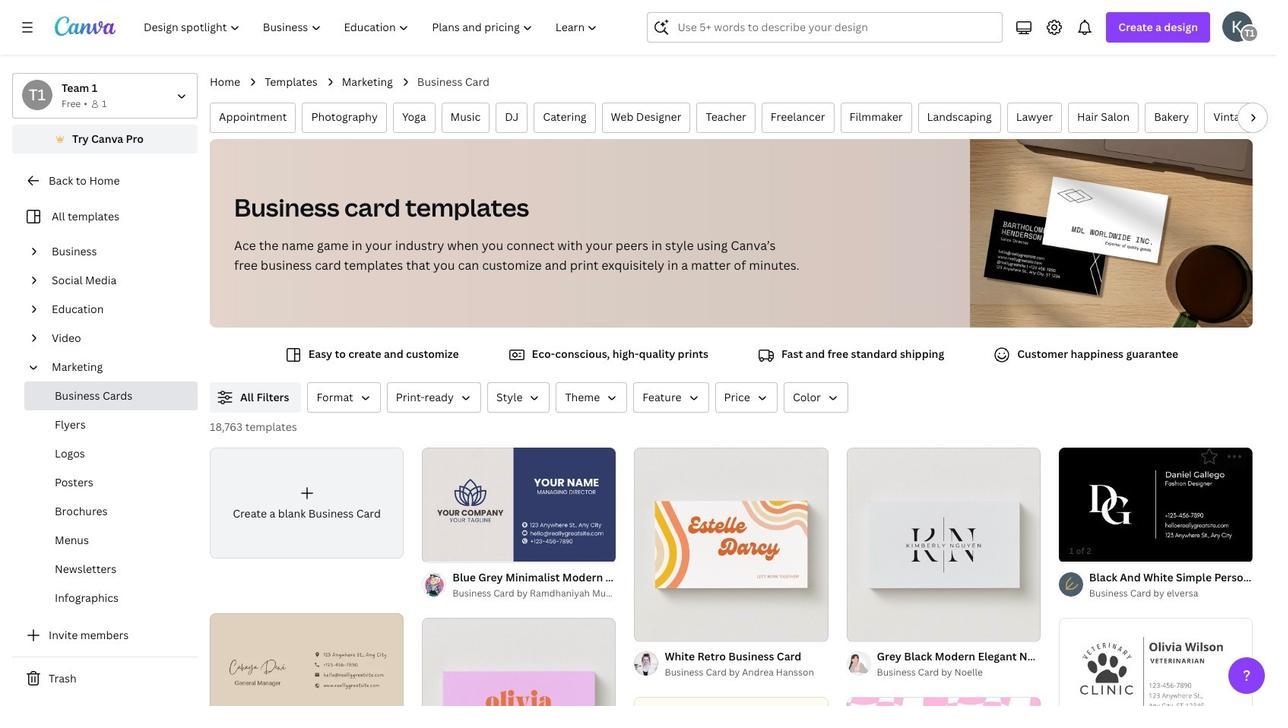 Task type: vqa. For each thing, say whether or not it's contained in the screenshot.
Cream and Gray Organic Natural Cosmetics Single-Side Business Card image
yes



Task type: locate. For each thing, give the bounding box(es) containing it.
1 horizontal spatial team 1 image
[[1241, 24, 1259, 43]]

1 vertical spatial team 1 element
[[22, 80, 52, 110]]

0 horizontal spatial team 1 image
[[22, 80, 52, 110]]

None search field
[[647, 12, 1003, 43]]

team 1 element
[[1241, 24, 1259, 43], [22, 80, 52, 110]]

0 vertical spatial team 1 image
[[1241, 24, 1259, 43]]

team 1 image
[[1241, 24, 1259, 43], [22, 80, 52, 110]]

cream and gray organic natural cosmetics single-side business card image
[[634, 698, 828, 706]]

0 vertical spatial team 1 element
[[1241, 24, 1259, 43]]

kendall parks image
[[1223, 11, 1253, 42]]

brown  business card image
[[210, 614, 404, 706]]

team 1 image inside switch to another team button
[[22, 80, 52, 110]]

pink and white retro art director business card image
[[847, 698, 1041, 706]]

white retro business card image
[[634, 448, 828, 642]]

team 1 image for the rightmost the team 1 element
[[1241, 24, 1259, 43]]

1 vertical spatial team 1 image
[[22, 80, 52, 110]]

Search search field
[[678, 13, 993, 42]]

0 horizontal spatial team 1 element
[[22, 80, 52, 110]]



Task type: describe. For each thing, give the bounding box(es) containing it.
team 1 image for the team 1 element within the switch to another team button
[[22, 80, 52, 110]]

Switch to another team button
[[12, 73, 198, 119]]

1 horizontal spatial team 1 element
[[1241, 24, 1259, 43]]

black and white simple personal business card image
[[1059, 448, 1253, 562]]

create a blank business card element
[[210, 448, 404, 559]]

blue grey minimalist modern business card image
[[422, 448, 616, 562]]

team 1 element inside switch to another team button
[[22, 80, 52, 110]]

top level navigation element
[[134, 12, 611, 43]]

grey black modern elegant name initials monogram business card image
[[847, 448, 1041, 642]]

orange modern fun photography business card image
[[422, 618, 616, 706]]

black and white dog cat veterinary clinic veterinarian single-side business card image
[[1059, 618, 1253, 706]]



